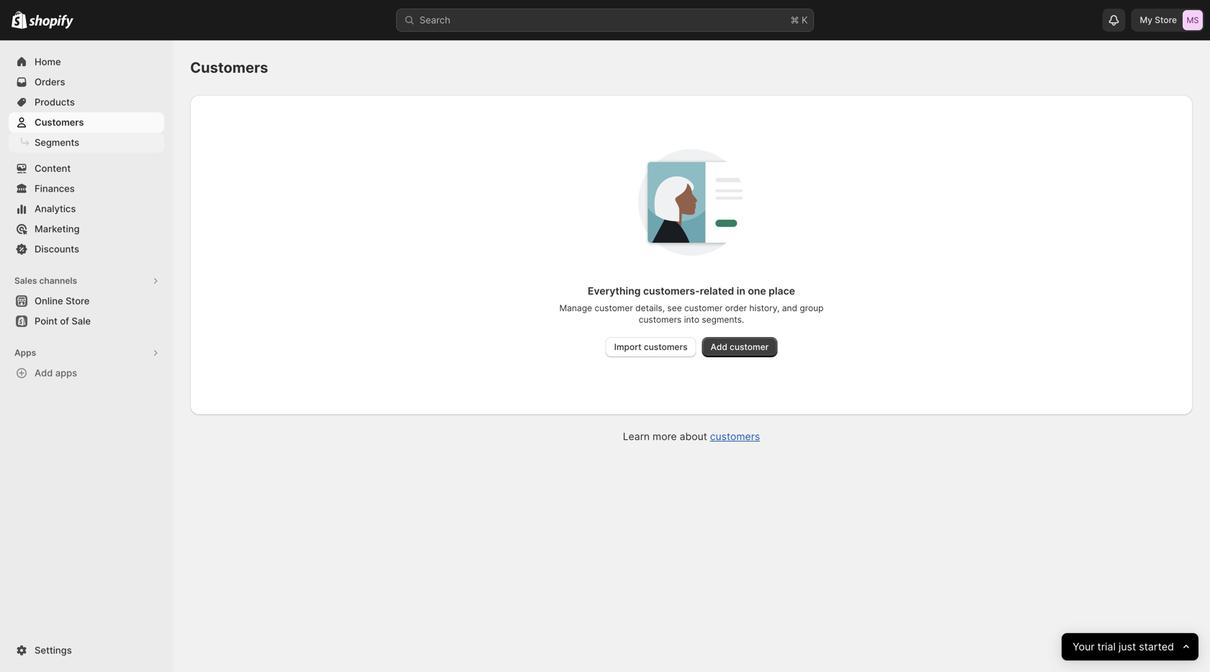 Task type: vqa. For each thing, say whether or not it's contained in the screenshot.
Products link
yes



Task type: locate. For each thing, give the bounding box(es) containing it.
customers right about
[[710, 431, 761, 443]]

segments
[[35, 137, 79, 148]]

add customer link
[[702, 337, 778, 357]]

point of sale
[[35, 316, 91, 327]]

in
[[737, 285, 746, 297]]

customers
[[190, 59, 268, 76], [35, 117, 84, 128]]

add customer
[[711, 342, 769, 352]]

your trial just started button
[[1062, 634, 1199, 661]]

finances link
[[9, 179, 164, 199]]

add apps
[[35, 368, 77, 379]]

2 horizontal spatial customer
[[730, 342, 769, 352]]

analytics
[[35, 203, 76, 214]]

1 horizontal spatial store
[[1156, 15, 1178, 25]]

my
[[1141, 15, 1153, 25]]

add
[[711, 342, 728, 352], [35, 368, 53, 379]]

0 horizontal spatial customers
[[35, 117, 84, 128]]

channels
[[39, 276, 77, 286]]

0 horizontal spatial add
[[35, 368, 53, 379]]

customer down segments.
[[730, 342, 769, 352]]

customer up into
[[685, 303, 723, 314]]

store right my
[[1156, 15, 1178, 25]]

sales channels button
[[9, 271, 164, 291]]

customers inside button
[[644, 342, 688, 352]]

your
[[1073, 641, 1095, 653]]

customers down into
[[644, 342, 688, 352]]

add left apps
[[35, 368, 53, 379]]

1 horizontal spatial add
[[711, 342, 728, 352]]

customer down everything
[[595, 303, 633, 314]]

online store
[[35, 296, 90, 307]]

learn more about customers
[[623, 431, 761, 443]]

segments link
[[9, 133, 164, 153]]

marketing link
[[9, 219, 164, 239]]

customers
[[639, 315, 682, 325], [644, 342, 688, 352], [710, 431, 761, 443]]

0 vertical spatial store
[[1156, 15, 1178, 25]]

add inside button
[[35, 368, 53, 379]]

store
[[1156, 15, 1178, 25], [66, 296, 90, 307]]

0 vertical spatial add
[[711, 342, 728, 352]]

add down segments.
[[711, 342, 728, 352]]

customers inside everything customers-related in one place manage customer details, see customer order history, and group customers into segments.
[[639, 315, 682, 325]]

0 vertical spatial customers
[[639, 315, 682, 325]]

marketing
[[35, 223, 80, 235]]

1 vertical spatial customers
[[644, 342, 688, 352]]

discounts link
[[9, 239, 164, 259]]

1 vertical spatial add
[[35, 368, 53, 379]]

settings link
[[9, 641, 164, 661]]

store for online store
[[66, 296, 90, 307]]

orders
[[35, 76, 65, 88]]

content link
[[9, 159, 164, 179]]

of
[[60, 316, 69, 327]]

store up sale
[[66, 296, 90, 307]]

import customers button
[[606, 337, 697, 357]]

customers link
[[9, 112, 164, 133]]

apps
[[14, 348, 36, 358]]

k
[[802, 14, 808, 26]]

finances
[[35, 183, 75, 194]]

into
[[684, 315, 700, 325]]

orders link
[[9, 72, 164, 92]]

store for my store
[[1156, 15, 1178, 25]]

0 vertical spatial customers
[[190, 59, 268, 76]]

trial
[[1098, 641, 1116, 653]]

discounts
[[35, 244, 79, 255]]

products
[[35, 97, 75, 108]]

1 vertical spatial customers
[[35, 117, 84, 128]]

add apps button
[[9, 363, 164, 383]]

analytics link
[[9, 199, 164, 219]]

order
[[726, 303, 747, 314]]

history,
[[750, 303, 780, 314]]

0 horizontal spatial store
[[66, 296, 90, 307]]

store inside button
[[66, 296, 90, 307]]

customer
[[595, 303, 633, 314], [685, 303, 723, 314], [730, 342, 769, 352]]

more
[[653, 431, 677, 443]]

started
[[1140, 641, 1175, 653]]

0 horizontal spatial customer
[[595, 303, 633, 314]]

my store image
[[1183, 10, 1204, 30]]

customers down details,
[[639, 315, 682, 325]]

point
[[35, 316, 58, 327]]

1 vertical spatial store
[[66, 296, 90, 307]]



Task type: describe. For each thing, give the bounding box(es) containing it.
⌘
[[791, 14, 800, 26]]

one
[[748, 285, 767, 297]]

learn
[[623, 431, 650, 443]]

everything
[[588, 285, 641, 297]]

apps button
[[9, 343, 164, 363]]

add for add apps
[[35, 368, 53, 379]]

place
[[769, 285, 796, 297]]

home
[[35, 56, 61, 67]]

segments.
[[702, 315, 745, 325]]

customers link
[[710, 431, 761, 443]]

import customers
[[615, 342, 688, 352]]

about
[[680, 431, 708, 443]]

shopify image
[[12, 11, 27, 29]]

details,
[[636, 303, 665, 314]]

online
[[35, 296, 63, 307]]

⌘ k
[[791, 14, 808, 26]]

your trial just started
[[1073, 641, 1175, 653]]

manage
[[560, 303, 593, 314]]

online store button
[[0, 291, 173, 311]]

point of sale button
[[0, 311, 173, 332]]

see
[[668, 303, 682, 314]]

sales channels
[[14, 276, 77, 286]]

sale
[[72, 316, 91, 327]]

add for add customer
[[711, 342, 728, 352]]

products link
[[9, 92, 164, 112]]

import
[[615, 342, 642, 352]]

1 horizontal spatial customer
[[685, 303, 723, 314]]

point of sale link
[[9, 311, 164, 332]]

group
[[800, 303, 824, 314]]

search
[[420, 14, 451, 26]]

apps
[[55, 368, 77, 379]]

1 horizontal spatial customers
[[190, 59, 268, 76]]

settings
[[35, 645, 72, 656]]

and
[[783, 303, 798, 314]]

shopify image
[[29, 15, 74, 29]]

home link
[[9, 52, 164, 72]]

related
[[700, 285, 735, 297]]

online store link
[[9, 291, 164, 311]]

2 vertical spatial customers
[[710, 431, 761, 443]]

customers-
[[644, 285, 700, 297]]

everything customers-related in one place manage customer details, see customer order history, and group customers into segments.
[[560, 285, 824, 325]]

sales
[[14, 276, 37, 286]]

just
[[1119, 641, 1137, 653]]

content
[[35, 163, 71, 174]]

my store
[[1141, 15, 1178, 25]]



